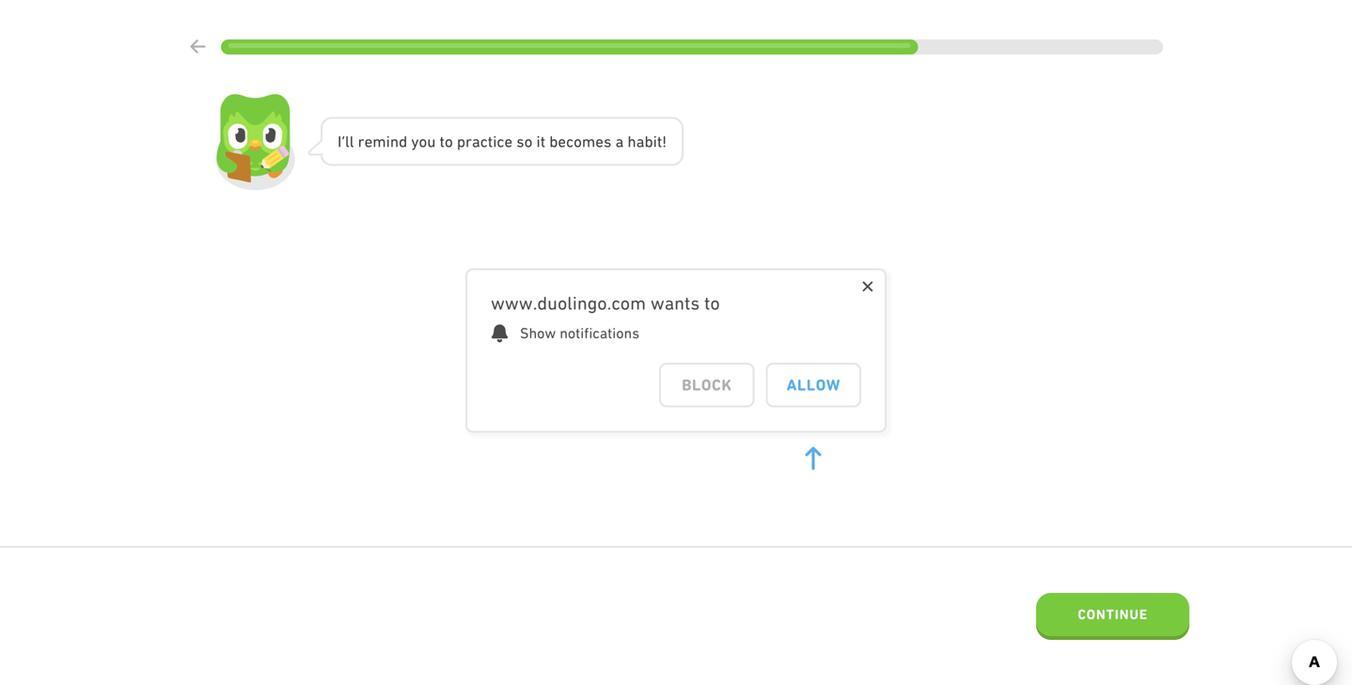 Task type: locate. For each thing, give the bounding box(es) containing it.
2 a from the left
[[616, 133, 624, 151]]

3 t from the left
[[541, 133, 546, 151]]

r
[[358, 133, 365, 151], [466, 133, 472, 151]]

0 horizontal spatial m
[[373, 133, 386, 151]]

a right p
[[472, 133, 480, 151]]

s right p r a c t i c e
[[517, 133, 525, 151]]

www.duolingo.com wants to
[[491, 292, 720, 314]]

s o
[[517, 133, 533, 151]]

s left h
[[604, 133, 612, 151]]

i t b e c o m e s
[[537, 133, 612, 151]]

u
[[427, 133, 436, 151]]

0 horizontal spatial c
[[480, 133, 488, 151]]

t right s o
[[541, 133, 546, 151]]

n
[[390, 133, 399, 151]]

allow
[[787, 376, 841, 394]]

a left h
[[616, 133, 624, 151]]

e left h
[[596, 133, 604, 151]]

1 horizontal spatial b
[[645, 133, 653, 151]]

p r a c t i c e
[[457, 133, 513, 151]]

1 horizontal spatial s
[[604, 133, 612, 151]]

4 o from the left
[[574, 133, 582, 151]]

allow button
[[766, 363, 862, 475]]

c right s o
[[566, 133, 574, 151]]

b
[[550, 133, 558, 151], [645, 133, 653, 151]]

i ' l l r e m i n d
[[338, 133, 408, 151]]

show
[[520, 325, 556, 342]]

o right s o
[[574, 133, 582, 151]]

3 a from the left
[[636, 133, 645, 151]]

s
[[517, 133, 525, 151], [604, 133, 612, 151]]

1 r from the left
[[358, 133, 365, 151]]

1 a from the left
[[472, 133, 480, 151]]

t right u
[[440, 133, 445, 151]]

notifications
[[560, 325, 640, 342]]

i left s o
[[493, 133, 497, 151]]

2 c from the left
[[497, 133, 505, 151]]

1 m from the left
[[373, 133, 386, 151]]

2 e from the left
[[505, 133, 513, 151]]

block
[[682, 376, 732, 394]]

2 horizontal spatial c
[[566, 133, 574, 151]]

i left !
[[653, 133, 657, 151]]

0 horizontal spatial a
[[472, 133, 480, 151]]

0 horizontal spatial b
[[550, 133, 558, 151]]

b left !
[[645, 133, 653, 151]]

a left !
[[636, 133, 645, 151]]

m
[[373, 133, 386, 151], [582, 133, 596, 151]]

3 c from the left
[[566, 133, 574, 151]]

0 horizontal spatial r
[[358, 133, 365, 151]]

continue
[[1078, 607, 1149, 623]]

l right i
[[345, 133, 350, 151]]

1 horizontal spatial a
[[616, 133, 624, 151]]

1 t from the left
[[440, 133, 445, 151]]

1 horizontal spatial r
[[466, 133, 472, 151]]

a
[[472, 133, 480, 151], [616, 133, 624, 151], [636, 133, 645, 151]]

m left n
[[373, 133, 386, 151]]

progress bar
[[221, 40, 1164, 55]]

a for r
[[472, 133, 480, 151]]

o
[[419, 133, 427, 151], [445, 133, 453, 151], [525, 133, 533, 151], [574, 133, 582, 151]]

o right d
[[419, 133, 427, 151]]

1 s from the left
[[517, 133, 525, 151]]

c right p
[[480, 133, 488, 151]]

i right s o
[[537, 133, 541, 151]]

3 i from the left
[[537, 133, 541, 151]]

2 m from the left
[[582, 133, 596, 151]]

m left h
[[582, 133, 596, 151]]

e right s o
[[558, 133, 566, 151]]

a h a b i t !
[[616, 133, 667, 151]]

2 l from the left
[[350, 133, 354, 151]]

4 i from the left
[[653, 133, 657, 151]]

r right the y o u t o
[[466, 133, 472, 151]]

t right p
[[488, 133, 493, 151]]

1 horizontal spatial m
[[582, 133, 596, 151]]

e right '
[[365, 133, 373, 151]]

l
[[345, 133, 350, 151], [350, 133, 354, 151]]

t right h
[[657, 133, 662, 151]]

wants
[[651, 292, 700, 314]]

o left p
[[445, 133, 453, 151]]

e left s o
[[505, 133, 513, 151]]

y o u t o
[[411, 133, 453, 151]]

1 e from the left
[[365, 133, 373, 151]]

0 horizontal spatial s
[[517, 133, 525, 151]]

e
[[365, 133, 373, 151], [505, 133, 513, 151], [558, 133, 566, 151], [596, 133, 604, 151]]

2 t from the left
[[488, 133, 493, 151]]

m for e
[[582, 133, 596, 151]]

l right '
[[350, 133, 354, 151]]

p
[[457, 133, 466, 151]]

3 o from the left
[[525, 133, 533, 151]]

c
[[480, 133, 488, 151], [497, 133, 505, 151], [566, 133, 574, 151]]

b right s o
[[550, 133, 558, 151]]

2 horizontal spatial a
[[636, 133, 645, 151]]

i
[[386, 133, 390, 151], [493, 133, 497, 151], [537, 133, 541, 151], [653, 133, 657, 151]]

www.duolingo.com
[[491, 292, 646, 314]]

1 o from the left
[[419, 133, 427, 151]]

r right '
[[358, 133, 365, 151]]

1 horizontal spatial c
[[497, 133, 505, 151]]

i left d
[[386, 133, 390, 151]]

o right p r a c t i c e
[[525, 133, 533, 151]]

t
[[440, 133, 445, 151], [488, 133, 493, 151], [541, 133, 546, 151], [657, 133, 662, 151]]

c left s o
[[497, 133, 505, 151]]



Task type: vqa. For each thing, say whether or not it's contained in the screenshot.
wants
yes



Task type: describe. For each thing, give the bounding box(es) containing it.
d
[[399, 133, 408, 151]]

4 e from the left
[[596, 133, 604, 151]]

to
[[705, 292, 720, 314]]

continue button
[[1037, 594, 1190, 641]]

2 b from the left
[[645, 133, 653, 151]]

2 i from the left
[[493, 133, 497, 151]]

1 c from the left
[[480, 133, 488, 151]]

block button
[[659, 363, 755, 408]]

show notifications
[[520, 325, 640, 342]]

'
[[342, 133, 345, 151]]

i
[[338, 133, 342, 151]]

1 b from the left
[[550, 133, 558, 151]]

1 l from the left
[[345, 133, 350, 151]]

a for h
[[636, 133, 645, 151]]

1 i from the left
[[386, 133, 390, 151]]

m for i
[[373, 133, 386, 151]]

2 o from the left
[[445, 133, 453, 151]]

4 t from the left
[[657, 133, 662, 151]]

2 r from the left
[[466, 133, 472, 151]]

3 e from the left
[[558, 133, 566, 151]]

!
[[662, 133, 667, 151]]

h
[[628, 133, 636, 151]]

y
[[411, 133, 419, 151]]

2 s from the left
[[604, 133, 612, 151]]



